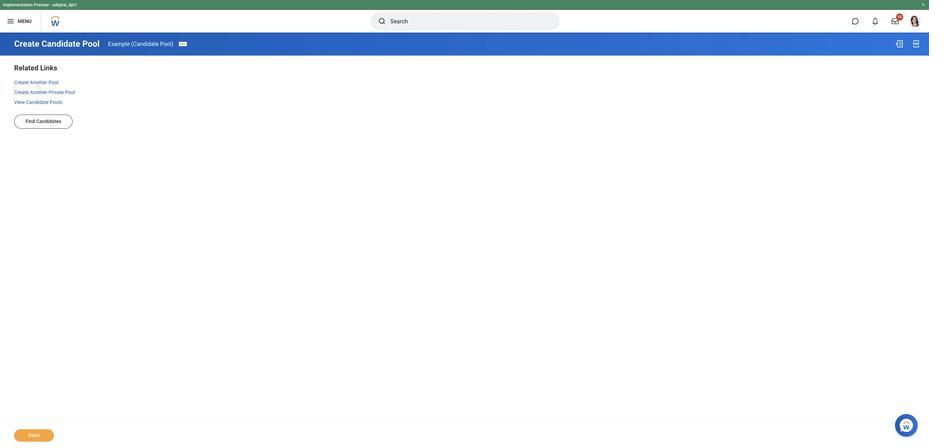Task type: locate. For each thing, give the bounding box(es) containing it.
pool right the private
[[65, 90, 75, 95]]

0 vertical spatial pool
[[82, 39, 100, 49]]

candidate up links
[[41, 39, 80, 49]]

candidate down create another private pool link
[[26, 99, 49, 105]]

1 vertical spatial pool
[[49, 80, 58, 85]]

1 horizontal spatial pool
[[65, 90, 75, 95]]

pool)
[[160, 41, 173, 47]]

0 horizontal spatial pool
[[49, 80, 58, 85]]

another down 'create another pool' link
[[30, 90, 47, 95]]

(candidate
[[131, 41, 159, 47]]

another
[[30, 80, 47, 85], [30, 90, 47, 95]]

create down menu
[[14, 39, 39, 49]]

0 vertical spatial create
[[14, 39, 39, 49]]

create
[[14, 39, 39, 49], [14, 80, 29, 85], [14, 90, 29, 95]]

create candidate pool
[[14, 39, 100, 49]]

create for create another pool
[[14, 80, 29, 85]]

view
[[14, 99, 25, 105]]

implementation
[[3, 2, 33, 7]]

create down 'related'
[[14, 80, 29, 85]]

implementation preview -   adeptai_dpt1
[[3, 2, 77, 7]]

3 create from the top
[[14, 90, 29, 95]]

candidate for pools
[[26, 99, 49, 105]]

another up "create another private pool"
[[30, 80, 47, 85]]

Search Workday  search field
[[391, 13, 544, 29]]

profile logan mcneil image
[[910, 16, 921, 28]]

create another pool
[[14, 80, 58, 85]]

candidate
[[41, 39, 80, 49], [26, 99, 49, 105]]

create for create another private pool
[[14, 90, 29, 95]]

pool
[[82, 39, 100, 49], [49, 80, 58, 85], [65, 90, 75, 95]]

1 vertical spatial candidate
[[26, 99, 49, 105]]

0 vertical spatial candidate
[[41, 39, 80, 49]]

another for private
[[30, 90, 47, 95]]

2 create from the top
[[14, 80, 29, 85]]

done
[[28, 433, 40, 439]]

1 vertical spatial another
[[30, 90, 47, 95]]

create another private pool
[[14, 90, 75, 95]]

2 another from the top
[[30, 90, 47, 95]]

candidate inside related links group
[[26, 99, 49, 105]]

create for create candidate pool
[[14, 39, 39, 49]]

1 create from the top
[[14, 39, 39, 49]]

2 vertical spatial create
[[14, 90, 29, 95]]

search image
[[378, 17, 386, 26]]

create up the view
[[14, 90, 29, 95]]

pool left example
[[82, 39, 100, 49]]

example (candidate pool) link
[[108, 41, 173, 47]]

inbox large image
[[892, 18, 899, 25]]

pool up the private
[[49, 80, 58, 85]]

0 vertical spatial another
[[30, 80, 47, 85]]

done button
[[14, 430, 54, 442]]

pool for create another pool
[[49, 80, 58, 85]]

1 vertical spatial create
[[14, 80, 29, 85]]

1 another from the top
[[30, 80, 47, 85]]

create another private pool link
[[14, 89, 75, 96]]

33 button
[[888, 13, 904, 29]]

33
[[898, 15, 902, 19]]

candidates
[[36, 119, 61, 124]]

2 horizontal spatial pool
[[82, 39, 100, 49]]

-
[[50, 2, 51, 7]]

find candidates
[[26, 119, 61, 124]]

find candidates button
[[14, 115, 73, 129]]

menu button
[[0, 10, 41, 33]]



Task type: describe. For each thing, give the bounding box(es) containing it.
example (candidate pool)
[[108, 41, 173, 47]]

related links button
[[14, 64, 57, 72]]

example
[[108, 41, 130, 47]]

adeptai_dpt1
[[52, 2, 77, 7]]

related links group
[[14, 62, 915, 106]]

pool for create candidate pool
[[82, 39, 100, 49]]

justify image
[[6, 17, 15, 26]]

view printable version (pdf) image
[[912, 40, 921, 48]]

another for pool
[[30, 80, 47, 85]]

view candidate pools
[[14, 99, 62, 105]]

preview
[[34, 2, 49, 7]]

related
[[14, 64, 38, 72]]

close environment banner image
[[922, 2, 926, 7]]

view candidate pools link
[[14, 99, 62, 106]]

private
[[49, 90, 64, 95]]

menu banner
[[0, 0, 929, 33]]

menu
[[18, 18, 32, 24]]

links
[[40, 64, 57, 72]]

2 vertical spatial pool
[[65, 90, 75, 95]]

create candidate pool main content
[[0, 33, 929, 449]]

export to excel image
[[895, 40, 904, 48]]

related links
[[14, 64, 57, 72]]

pools
[[50, 99, 62, 105]]

candidate for pool
[[41, 39, 80, 49]]

find
[[26, 119, 35, 124]]

notifications large image
[[872, 18, 879, 25]]

create another pool link
[[14, 79, 58, 86]]



Task type: vqa. For each thing, say whether or not it's contained in the screenshot.
1st "Certifications" from the right
no



